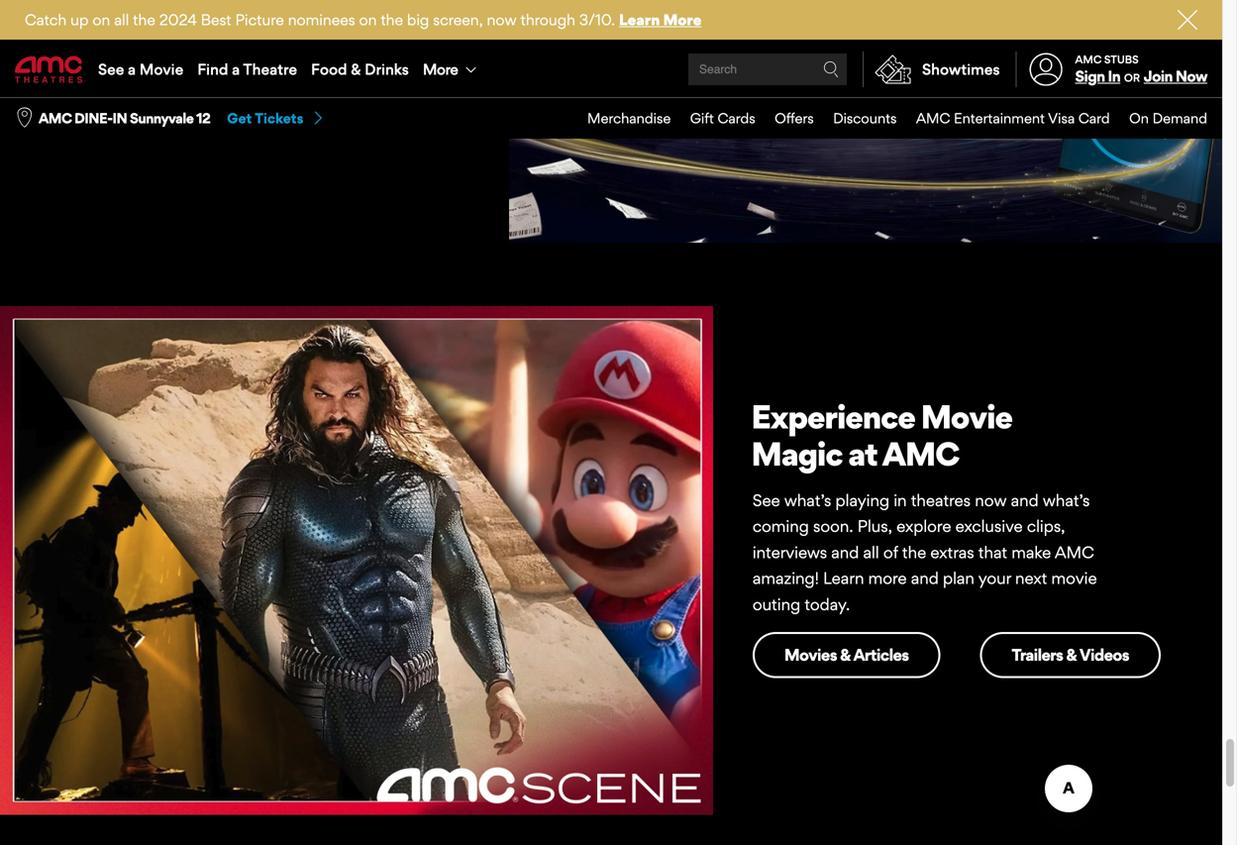 Task type: vqa. For each thing, say whether or not it's contained in the screenshot.
the Click to Favorite this theatre option
no



Task type: describe. For each thing, give the bounding box(es) containing it.
0 horizontal spatial now
[[487, 10, 517, 29]]

theatres
[[911, 490, 971, 510]]

0 horizontal spatial get tickets link
[[40, 51, 185, 97]]

more button
[[416, 42, 488, 97]]

gift cards link
[[671, 98, 756, 138]]

trailers & videos link
[[980, 632, 1161, 678]]

more inside 'link'
[[299, 64, 337, 84]]

get tickets for get tickets "link" to the right
[[227, 110, 304, 127]]

dine-
[[74, 110, 112, 127]]

in
[[1108, 67, 1121, 85]]

merchandise link
[[568, 98, 671, 138]]

sign
[[1075, 67, 1105, 85]]

best
[[201, 10, 231, 29]]

catch
[[25, 10, 67, 29]]

experience movie magic at amc
[[751, 397, 1012, 473]]

2 vertical spatial and
[[911, 568, 939, 588]]

1 what's from the left
[[784, 490, 832, 510]]

merchandise
[[588, 110, 671, 127]]

catch up on all the 2024 best picture nominees on the big screen, now through 3/10. learn more
[[25, 10, 702, 29]]

gift cards
[[690, 110, 756, 127]]

offers
[[775, 110, 814, 127]]

2 horizontal spatial more
[[663, 10, 702, 29]]

see for see what's playing in theatres now and what's coming soon. plus, explore exclusive clips, interviews and all of the extras that make amc amazing! learn more and plan your next movie outing today.
[[753, 490, 780, 510]]

theatre
[[243, 60, 297, 78]]

0 vertical spatial learn more link
[[619, 10, 702, 29]]

user profile image
[[1018, 53, 1074, 86]]

demand
[[1153, 110, 1208, 127]]

more inside "button"
[[423, 60, 458, 78]]

12
[[196, 110, 210, 127]]

next
[[1016, 568, 1048, 588]]

today.
[[805, 594, 850, 614]]

offers link
[[756, 98, 814, 138]]

soon.
[[813, 516, 854, 536]]

card
[[1079, 110, 1110, 127]]

big
[[407, 10, 429, 29]]

up
[[70, 10, 89, 29]]

see a movie link
[[91, 42, 190, 97]]

stubs
[[1105, 53, 1139, 66]]

on demand link
[[1110, 98, 1208, 138]]

through
[[521, 10, 576, 29]]

get for get tickets "link" to the right
[[227, 110, 252, 127]]

amc for visa
[[916, 110, 950, 127]]

interviews
[[753, 542, 827, 562]]

playing
[[836, 490, 890, 510]]

experience
[[751, 397, 915, 436]]

make
[[1012, 542, 1051, 562]]

coming
[[753, 516, 809, 536]]

amazing!
[[753, 568, 819, 588]]

2 horizontal spatial and
[[1011, 490, 1039, 510]]

on demand
[[1130, 110, 1208, 127]]

find a theatre link
[[190, 42, 304, 97]]

all inside see what's playing in theatres now and what's coming soon. plus, explore exclusive clips, interviews and all of the extras that make amc amazing! learn more and plan your next movie outing today.
[[863, 542, 879, 562]]

1 horizontal spatial learn
[[619, 10, 660, 29]]

a for movie
[[128, 60, 136, 78]]

amc for in
[[39, 110, 72, 127]]

showtimes image
[[864, 52, 922, 87]]

search the AMC website text field
[[697, 62, 823, 77]]

2 what's from the left
[[1043, 490, 1090, 510]]

now
[[1176, 67, 1208, 85]]

trailers & videos
[[1012, 645, 1129, 665]]

in
[[112, 110, 127, 127]]

now inside see what's playing in theatres now and what's coming soon. plus, explore exclusive clips, interviews and all of the extras that make amc amazing! learn more and plan your next movie outing today.
[[975, 490, 1007, 510]]

1 vertical spatial and
[[831, 542, 859, 562]]

0 horizontal spatial the
[[133, 10, 155, 29]]

explore
[[897, 516, 952, 536]]

see for see a movie
[[98, 60, 124, 78]]

food
[[311, 60, 347, 78]]

screen,
[[433, 10, 483, 29]]

food & drinks link
[[304, 42, 416, 97]]

cards
[[718, 110, 756, 127]]

cookie consent banner dialog
[[0, 769, 1223, 845]]

of
[[884, 542, 898, 562]]

at
[[848, 434, 877, 473]]

visa
[[1048, 110, 1075, 127]]

amc inside see what's playing in theatres now and what's coming soon. plus, explore exclusive clips, interviews and all of the extras that make amc amazing! learn more and plan your next movie outing today.
[[1055, 542, 1094, 562]]

the inside see what's playing in theatres now and what's coming soon. plus, explore exclusive clips, interviews and all of the extras that make amc amazing! learn more and plan your next movie outing today.
[[902, 542, 926, 562]]

& for articles
[[840, 645, 851, 665]]

amc stubs sign in or join now
[[1075, 53, 1208, 85]]

clips,
[[1027, 516, 1066, 536]]

join
[[1144, 67, 1173, 85]]



Task type: locate. For each thing, give the bounding box(es) containing it.
see
[[98, 60, 124, 78], [753, 490, 780, 510]]

& right movies
[[840, 645, 851, 665]]

or
[[1124, 71, 1140, 84]]

0 vertical spatial get
[[71, 64, 98, 84]]

sign in or join amc stubs element
[[1016, 42, 1208, 97]]

0 vertical spatial get tickets link
[[40, 51, 185, 97]]

a up amc dine-in sunnyvale 12 button
[[128, 60, 136, 78]]

1 vertical spatial menu
[[568, 98, 1208, 138]]

1 horizontal spatial get tickets
[[227, 110, 304, 127]]

0 vertical spatial and
[[1011, 490, 1039, 510]]

amc inside button
[[39, 110, 72, 127]]

extras
[[931, 542, 974, 562]]

learn more
[[256, 64, 337, 84]]

0 horizontal spatial see
[[98, 60, 124, 78]]

1 horizontal spatial on
[[359, 10, 377, 29]]

now
[[487, 10, 517, 29], [975, 490, 1007, 510]]

on
[[1130, 110, 1149, 127]]

see inside see what's playing in theatres now and what's coming soon. plus, explore exclusive clips, interviews and all of the extras that make amc amazing! learn more and plan your next movie outing today.
[[753, 490, 780, 510]]

2 vertical spatial learn
[[823, 568, 864, 588]]

0 horizontal spatial and
[[831, 542, 859, 562]]

1 horizontal spatial learn more link
[[619, 10, 702, 29]]

1 vertical spatial all
[[863, 542, 879, 562]]

movie inside experience movie magic at amc
[[921, 397, 1012, 436]]

1 vertical spatial see
[[753, 490, 780, 510]]

& left videos
[[1066, 645, 1077, 665]]

& for videos
[[1066, 645, 1077, 665]]

0 horizontal spatial a
[[128, 60, 136, 78]]

0 vertical spatial tickets
[[101, 64, 153, 84]]

a
[[128, 60, 136, 78], [232, 60, 240, 78]]

0 horizontal spatial &
[[351, 60, 361, 78]]

get right 12
[[227, 110, 252, 127]]

what's up "soon." at the right bottom of page
[[784, 490, 832, 510]]

1 vertical spatial learn more link
[[224, 51, 369, 97]]

0 horizontal spatial learn
[[256, 64, 296, 84]]

all left of
[[863, 542, 879, 562]]

1 horizontal spatial &
[[840, 645, 851, 665]]

get up 'dine-'
[[71, 64, 98, 84]]

movie
[[139, 60, 183, 78], [921, 397, 1012, 436]]

0 horizontal spatial movie
[[139, 60, 183, 78]]

1 horizontal spatial get tickets link
[[227, 109, 325, 127]]

1 horizontal spatial all
[[863, 542, 879, 562]]

more
[[663, 10, 702, 29], [423, 60, 458, 78], [299, 64, 337, 84]]

2 on from the left
[[359, 10, 377, 29]]

1 horizontal spatial tickets
[[255, 110, 304, 127]]

exclusive
[[956, 516, 1023, 536]]

menu up the merchandise 'link'
[[0, 42, 1223, 97]]

0 horizontal spatial get tickets
[[71, 64, 153, 84]]

see a movie
[[98, 60, 183, 78]]

entertainment
[[954, 110, 1045, 127]]

amc entertainment visa card link
[[897, 98, 1110, 138]]

1 a from the left
[[128, 60, 136, 78]]

0 vertical spatial now
[[487, 10, 517, 29]]

amc
[[1075, 53, 1102, 66], [916, 110, 950, 127], [39, 110, 72, 127], [882, 434, 959, 473], [1055, 542, 1094, 562]]

amc inside amc stubs sign in or join now
[[1075, 53, 1102, 66]]

get for left get tickets "link"
[[71, 64, 98, 84]]

0 vertical spatial all
[[114, 10, 129, 29]]

1 horizontal spatial the
[[381, 10, 403, 29]]

get
[[71, 64, 98, 84], [227, 110, 252, 127]]

tickets down 'learn more'
[[255, 110, 304, 127]]

1 vertical spatial get
[[227, 110, 252, 127]]

0 horizontal spatial get
[[71, 64, 98, 84]]

2 horizontal spatial learn
[[823, 568, 864, 588]]

what's
[[784, 490, 832, 510], [1043, 490, 1090, 510]]

and up clips,
[[1011, 490, 1039, 510]]

amc down showtimes link
[[916, 110, 950, 127]]

2024
[[159, 10, 197, 29]]

get tickets down theatre
[[227, 110, 304, 127]]

the left 2024
[[133, 10, 155, 29]]

sign in button
[[1075, 67, 1121, 85]]

find a theatre
[[197, 60, 297, 78]]

1 horizontal spatial see
[[753, 490, 780, 510]]

trailers
[[1012, 645, 1063, 665]]

more
[[868, 568, 907, 588]]

&
[[351, 60, 361, 78], [840, 645, 851, 665], [1066, 645, 1077, 665]]

all
[[114, 10, 129, 29], [863, 542, 879, 562]]

articles
[[854, 645, 909, 665]]

amc dine-in sunnyvale 12
[[39, 110, 210, 127]]

tickets up amc dine-in sunnyvale 12 button
[[101, 64, 153, 84]]

magic
[[751, 434, 843, 473]]

movie up sunnyvale
[[139, 60, 183, 78]]

movies & articles link
[[753, 632, 941, 678]]

0 vertical spatial see
[[98, 60, 124, 78]]

get tickets link down 'learn more'
[[227, 109, 325, 127]]

nominees
[[288, 10, 355, 29]]

now up exclusive
[[975, 490, 1007, 510]]

1 vertical spatial get tickets
[[227, 110, 304, 127]]

showtimes
[[922, 60, 1000, 78]]

and down "soon." at the right bottom of page
[[831, 542, 859, 562]]

get tickets link up in
[[40, 51, 185, 97]]

learn
[[619, 10, 660, 29], [256, 64, 296, 84], [823, 568, 864, 588]]

sunnyvale
[[130, 110, 194, 127]]

menu containing more
[[0, 42, 1223, 97]]

gift
[[690, 110, 714, 127]]

join now button
[[1144, 67, 1208, 85]]

0 vertical spatial get tickets
[[71, 64, 153, 84]]

learn up today.
[[823, 568, 864, 588]]

1 horizontal spatial now
[[975, 490, 1007, 510]]

movie up theatres
[[921, 397, 1012, 436]]

all right "up"
[[114, 10, 129, 29]]

a for theatre
[[232, 60, 240, 78]]

amc inside experience movie magic at amc
[[882, 434, 959, 473]]

plan
[[943, 568, 975, 588]]

1 on from the left
[[92, 10, 110, 29]]

0 vertical spatial menu
[[0, 42, 1223, 97]]

amc up movie on the bottom right of the page
[[1055, 542, 1094, 562]]

discounts link
[[814, 98, 897, 138]]

0 vertical spatial learn
[[619, 10, 660, 29]]

3/10.
[[579, 10, 615, 29]]

on right "up"
[[92, 10, 110, 29]]

discount tuesdays image
[[509, 0, 1223, 243]]

tickets
[[101, 64, 153, 84], [255, 110, 304, 127]]

that
[[979, 542, 1008, 562]]

and left plan
[[911, 568, 939, 588]]

amc up theatres
[[882, 434, 959, 473]]

get tickets for left get tickets "link"
[[71, 64, 153, 84]]

more right theatre
[[299, 64, 337, 84]]

1 vertical spatial get tickets link
[[227, 109, 325, 127]]

amc dine-in sunnyvale 12 button
[[39, 109, 210, 128]]

movies & articles
[[784, 645, 909, 665]]

learn inside see what's playing in theatres now and what's coming soon. plus, explore exclusive clips, interviews and all of the extras that make amc amazing! learn more and plan your next movie outing today.
[[823, 568, 864, 588]]

0 horizontal spatial more
[[299, 64, 337, 84]]

plus,
[[858, 516, 893, 536]]

menu down showtimes image
[[568, 98, 1208, 138]]

submit search icon image
[[823, 61, 839, 77]]

now right "screen,"
[[487, 10, 517, 29]]

0 horizontal spatial learn more link
[[224, 51, 369, 97]]

& inside menu
[[351, 60, 361, 78]]

1 horizontal spatial a
[[232, 60, 240, 78]]

learn right 3/10.
[[619, 10, 660, 29]]

1 vertical spatial movie
[[921, 397, 1012, 436]]

1 vertical spatial learn
[[256, 64, 296, 84]]

and
[[1011, 490, 1039, 510], [831, 542, 859, 562], [911, 568, 939, 588]]

showtimes link
[[863, 52, 1000, 87]]

amc for sign
[[1075, 53, 1102, 66]]

amc entertainment visa card
[[916, 110, 1110, 127]]

& right food
[[351, 60, 361, 78]]

the left big
[[381, 10, 403, 29]]

picture
[[235, 10, 284, 29]]

menu containing merchandise
[[568, 98, 1208, 138]]

drinks
[[365, 60, 409, 78]]

what's up clips,
[[1043, 490, 1090, 510]]

learn left food
[[256, 64, 296, 84]]

& for drinks
[[351, 60, 361, 78]]

more right 3/10.
[[663, 10, 702, 29]]

learn more link
[[619, 10, 702, 29], [224, 51, 369, 97]]

1 horizontal spatial movie
[[921, 397, 1012, 436]]

2 horizontal spatial the
[[902, 542, 926, 562]]

in
[[894, 490, 907, 510]]

on right nominees
[[359, 10, 377, 29]]

the right of
[[902, 542, 926, 562]]

1 vertical spatial now
[[975, 490, 1007, 510]]

outing
[[753, 594, 801, 614]]

1 horizontal spatial what's
[[1043, 490, 1090, 510]]

1 vertical spatial tickets
[[255, 110, 304, 127]]

1 horizontal spatial and
[[911, 568, 939, 588]]

amc left 'dine-'
[[39, 110, 72, 127]]

0 horizontal spatial what's
[[784, 490, 832, 510]]

your
[[979, 568, 1011, 588]]

0 horizontal spatial all
[[114, 10, 129, 29]]

1 horizontal spatial more
[[423, 60, 458, 78]]

food & drinks
[[311, 60, 409, 78]]

more down "screen,"
[[423, 60, 458, 78]]

find
[[197, 60, 228, 78]]

2 a from the left
[[232, 60, 240, 78]]

on
[[92, 10, 110, 29], [359, 10, 377, 29]]

0 vertical spatial movie
[[139, 60, 183, 78]]

get tickets up in
[[71, 64, 153, 84]]

amc scene image
[[0, 306, 713, 815]]

2 horizontal spatial &
[[1066, 645, 1077, 665]]

see up in
[[98, 60, 124, 78]]

movies
[[784, 645, 837, 665]]

amc up the sign
[[1075, 53, 1102, 66]]

get tickets
[[71, 64, 153, 84], [227, 110, 304, 127]]

0 horizontal spatial on
[[92, 10, 110, 29]]

get tickets link
[[40, 51, 185, 97], [227, 109, 325, 127]]

videos
[[1080, 645, 1129, 665]]

a right find
[[232, 60, 240, 78]]

discounts
[[833, 110, 897, 127]]

movie
[[1052, 568, 1097, 588]]

menu
[[0, 42, 1223, 97], [568, 98, 1208, 138]]

1 horizontal spatial get
[[227, 110, 252, 127]]

see up coming
[[753, 490, 780, 510]]

see what's playing in theatres now and what's coming soon. plus, explore exclusive clips, interviews and all of the extras that make amc amazing! learn more and plan your next movie outing today.
[[753, 490, 1097, 614]]

amc logo image
[[15, 56, 84, 83], [15, 56, 84, 83]]

0 horizontal spatial tickets
[[101, 64, 153, 84]]



